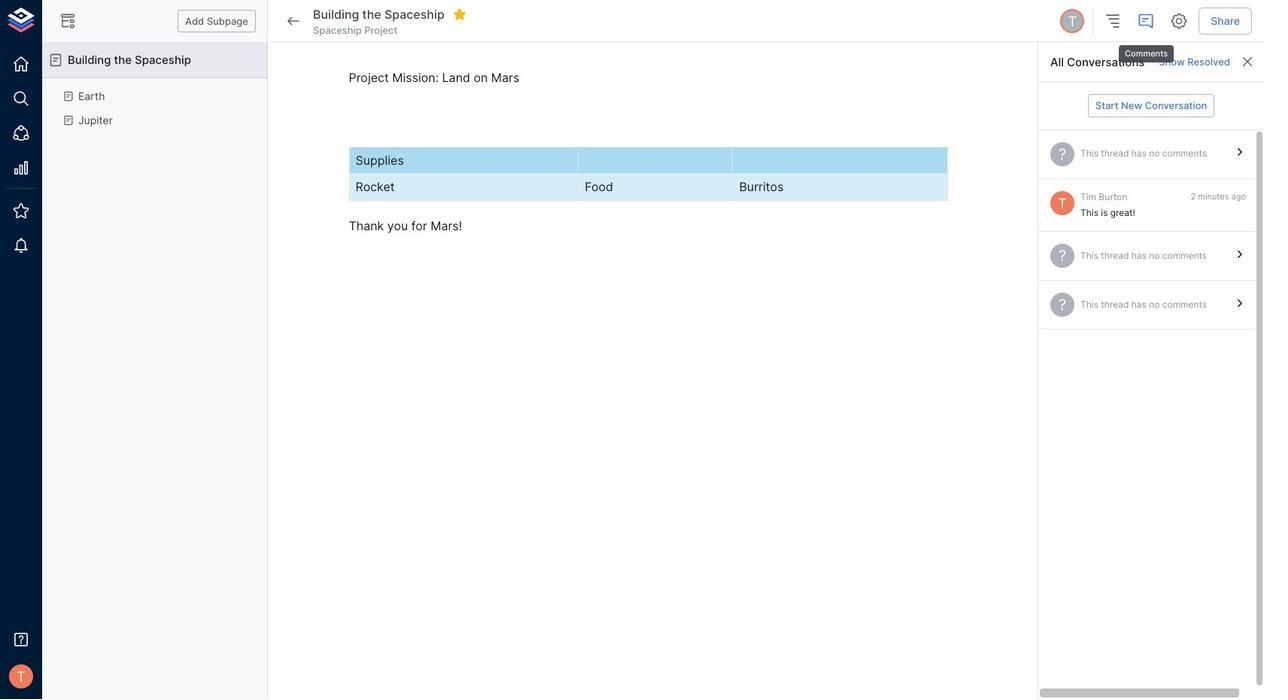 Task type: locate. For each thing, give the bounding box(es) containing it.
tooltip
[[1118, 35, 1176, 64]]

hide wiki image
[[59, 12, 77, 30]]

remove favorite image
[[453, 7, 466, 21]]



Task type: vqa. For each thing, say whether or not it's contained in the screenshot.
Tooltip
yes



Task type: describe. For each thing, give the bounding box(es) containing it.
comments image
[[1137, 12, 1155, 30]]

settings image
[[1170, 12, 1188, 30]]

go back image
[[284, 12, 303, 30]]

table of contents image
[[1104, 12, 1122, 30]]



